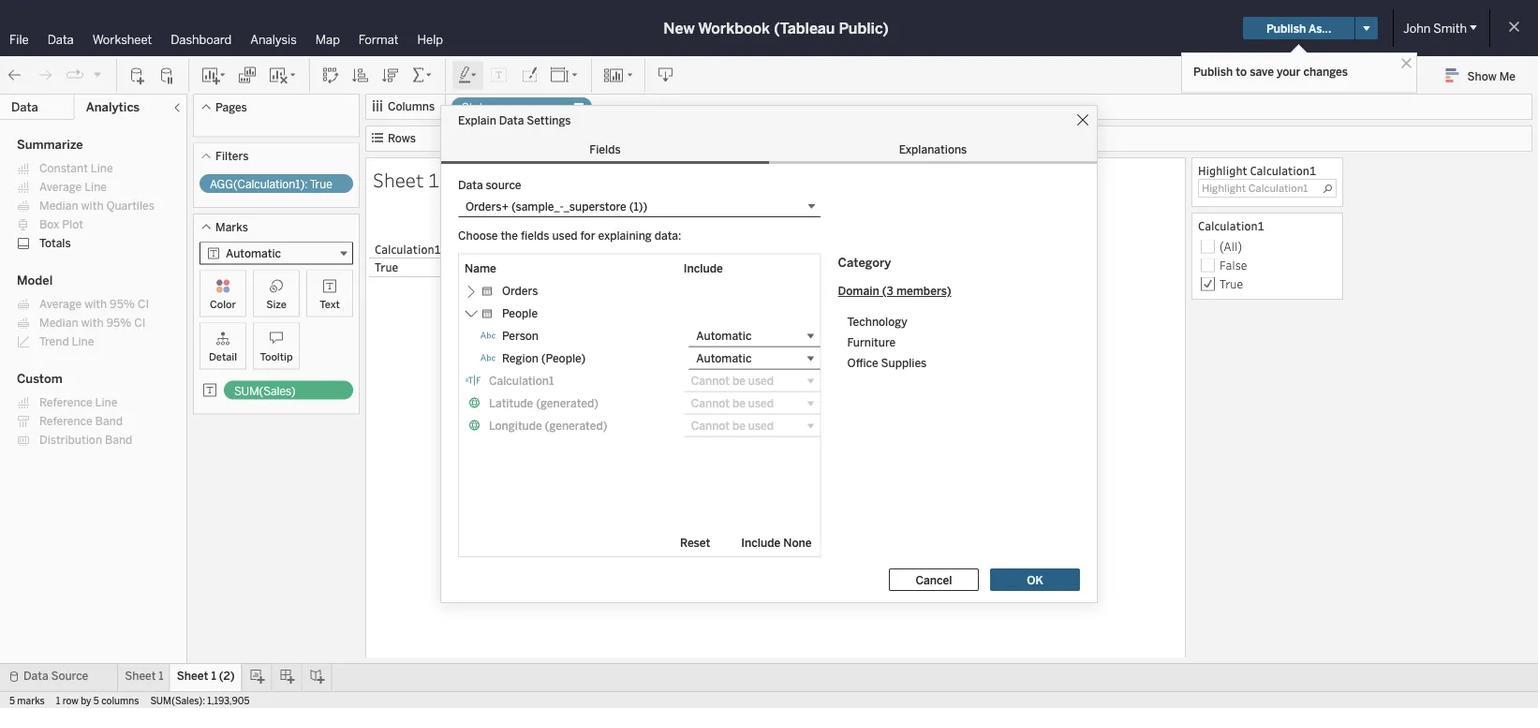 Task type: describe. For each thing, give the bounding box(es) containing it.
include for include
[[684, 262, 723, 275]]

source
[[51, 669, 88, 683]]

latitude (generated)
[[489, 397, 599, 410]]

analytics
[[86, 100, 140, 115]]

reference band
[[39, 415, 123, 428]]

median for median with quartiles
[[39, 199, 78, 213]]

highlight
[[1198, 163, 1248, 178]]

1,193,905
[[207, 695, 250, 706]]

rows
[[388, 132, 416, 145]]

0 vertical spatial true
[[310, 178, 333, 191]]

ok
[[1027, 573, 1044, 587]]

as...
[[1309, 21, 1332, 35]]

highlight image
[[457, 66, 479, 85]]

True, Calculation1. Press Space to toggle selection. Press Escape to go back to the left margin. Use arrow keys to navigate headers text field
[[369, 258, 444, 276]]

show
[[1468, 69, 1497, 83]]

reset
[[680, 536, 711, 549]]

explaining
[[598, 229, 652, 242]]

Pennsylvania, State. Press Space to toggle selection. Press Escape to go back to the left margin. Use arrow keys to navigate headers text field
[[669, 220, 725, 258]]

True checkbox
[[1198, 275, 1337, 293]]

data source
[[23, 669, 88, 683]]

public)
[[839, 19, 889, 37]]

average with 95% ci
[[39, 297, 149, 311]]

1 horizontal spatial sheet 1 (2)
[[373, 167, 469, 193]]

by
[[81, 695, 91, 706]]

totals image
[[411, 66, 434, 85]]

line for trend line
[[72, 335, 94, 349]]

swap rows and columns image
[[321, 66, 340, 85]]

data left source at the top of the page
[[458, 178, 483, 192]]

tooltip
[[260, 350, 293, 363]]

longitude (generated)
[[489, 419, 608, 433]]

2 5 from the left
[[94, 695, 99, 706]]

data up marks
[[23, 669, 48, 683]]

reference for reference line
[[39, 396, 92, 409]]

include none
[[741, 536, 812, 549]]

clear sheet image
[[268, 66, 298, 85]]

0 horizontal spatial sheet 1 (2)
[[177, 669, 235, 683]]

john smith
[[1404, 21, 1467, 36]]

columns
[[101, 695, 139, 706]]

office
[[848, 357, 879, 370]]

reference line
[[39, 396, 118, 409]]

average for average with 95% ci
[[39, 297, 82, 311]]

for
[[581, 229, 596, 242]]

pause auto updates image
[[158, 66, 177, 85]]

explain data settings dialog
[[441, 106, 1097, 602]]

sorted descending by sum of sales within state image
[[381, 66, 400, 85]]

fit image
[[550, 66, 580, 85]]

replay animation image
[[66, 66, 84, 85]]

model
[[17, 273, 53, 288]]

help
[[417, 32, 443, 47]]

reset button
[[658, 531, 733, 554]]

distribution
[[39, 433, 102, 447]]

sum(sales): 1,193,905
[[150, 695, 250, 706]]

box
[[39, 218, 59, 231]]

john
[[1404, 21, 1431, 36]]

constant
[[39, 162, 88, 175]]

agg(calculation1)
[[462, 133, 557, 146]]

orders
[[502, 284, 538, 297]]

to
[[1236, 65, 1247, 78]]

with for median with quartiles
[[81, 199, 104, 213]]

none
[[784, 536, 812, 549]]

1 up sum(sales):
[[159, 669, 164, 683]]

agg(calculation1):
[[210, 178, 308, 191]]

distribution band
[[39, 433, 132, 447]]

(people)
[[541, 352, 586, 365]]

1 horizontal spatial sheet
[[177, 669, 208, 683]]

0 vertical spatial (2)
[[443, 167, 469, 193]]

technology furniture office supplies
[[848, 315, 927, 370]]

collapse image
[[171, 102, 183, 113]]

line for constant line
[[91, 162, 113, 175]]

people
[[502, 306, 538, 320]]

analysis
[[250, 32, 297, 47]]

constant line
[[39, 162, 113, 175]]

list box containing false
[[1198, 256, 1337, 293]]

data:
[[655, 229, 682, 242]]

publish to save your changes
[[1194, 65, 1348, 78]]

detail
[[209, 350, 237, 363]]

data down undo "image"
[[11, 100, 38, 115]]

members)
[[897, 284, 952, 298]]

workbook
[[698, 19, 770, 37]]

sorted ascending by sum of sales within state image
[[351, 66, 370, 85]]

new data source image
[[128, 66, 147, 85]]

pages
[[216, 100, 247, 114]]

choose
[[458, 229, 498, 242]]

(all) link
[[1220, 238, 1243, 254]]

median for median with 95% ci
[[39, 316, 78, 330]]

explain
[[458, 113, 496, 127]]

publish for publish as...
[[1267, 21, 1306, 35]]

map
[[316, 32, 340, 47]]

0 vertical spatial calculation1
[[1250, 163, 1317, 178]]

highlight calculation1
[[1198, 163, 1317, 178]]

person
[[502, 329, 539, 343]]

sheet 1
[[125, 669, 164, 683]]

ci for average with 95% ci
[[138, 297, 149, 311]]

furniture
[[848, 336, 896, 349]]

marks. press enter to open the view data window.. use arrow keys to navigate data visualization elements. image
[[444, 258, 726, 277]]

1 5 from the left
[[9, 695, 15, 706]]

(tableau
[[774, 19, 835, 37]]

author control dialog tabs tab list
[[441, 134, 1097, 164]]

data up replay animation icon
[[47, 32, 74, 47]]

(generated) for latitude (generated)
[[536, 397, 599, 410]]



Task type: vqa. For each thing, say whether or not it's contained in the screenshot.
middle SHEET
yes



Task type: locate. For each thing, give the bounding box(es) containing it.
average line
[[39, 180, 107, 194]]

with down average line
[[81, 199, 104, 213]]

latitude
[[489, 397, 533, 410]]

show me button
[[1438, 61, 1533, 90]]

worksheet
[[92, 32, 152, 47]]

reference up the distribution
[[39, 415, 92, 428]]

totals
[[39, 237, 71, 250]]

1 vertical spatial ci
[[134, 316, 146, 330]]

sheet up sum(sales): 1,193,905
[[177, 669, 208, 683]]

marks
[[216, 220, 248, 234]]

ci for median with 95% ci
[[134, 316, 146, 330]]

1 up sum(sales): 1,193,905
[[211, 669, 216, 683]]

download image
[[657, 66, 676, 85]]

1 horizontal spatial state
[[571, 203, 600, 219]]

0 vertical spatial state
[[462, 101, 490, 114]]

(generated) for longitude (generated)
[[545, 419, 608, 433]]

line down the median with 95% ci
[[72, 335, 94, 349]]

data source
[[458, 178, 521, 192]]

filters
[[216, 149, 249, 163]]

(generated) down latitude (generated) on the bottom left of the page
[[545, 419, 608, 433]]

2 reference from the top
[[39, 415, 92, 428]]

technology
[[848, 315, 908, 329]]

0 vertical spatial average
[[39, 180, 82, 194]]

publish left the 'to'
[[1194, 65, 1233, 78]]

1 vertical spatial (generated)
[[545, 419, 608, 433]]

sheet 1 (2) down the rows
[[373, 167, 469, 193]]

(generated) up longitude (generated)
[[536, 397, 599, 410]]

custom
[[17, 372, 63, 387]]

fields
[[521, 229, 550, 242]]

publish
[[1267, 21, 1306, 35], [1194, 65, 1233, 78]]

include none button
[[733, 531, 820, 554]]

5 left marks
[[9, 695, 15, 706]]

with
[[81, 199, 104, 213], [84, 297, 107, 311], [81, 316, 104, 330]]

1 row by 5 columns
[[56, 695, 139, 706]]

reference up reference band
[[39, 396, 92, 409]]

(all)
[[1220, 238, 1243, 254]]

line
[[91, 162, 113, 175], [84, 180, 107, 194], [72, 335, 94, 349], [95, 396, 118, 409]]

0 vertical spatial band
[[95, 415, 123, 428]]

format workbook image
[[520, 66, 539, 85]]

0 vertical spatial include
[[684, 262, 723, 275]]

0 horizontal spatial publish
[[1194, 65, 1233, 78]]

true down false
[[1220, 276, 1243, 291]]

list box
[[1198, 256, 1337, 293]]

false link
[[1220, 257, 1248, 273]]

Washington, State. Press Space to toggle selection. Press Escape to go back to the left margin. Use arrow keys to navigate headers text field
[[613, 220, 669, 258]]

0 horizontal spatial include
[[684, 262, 723, 275]]

undo image
[[6, 66, 24, 85]]

sheet 1 (2)
[[373, 167, 469, 193], [177, 669, 235, 683]]

2 median from the top
[[39, 316, 78, 330]]

duplicate image
[[238, 66, 257, 85]]

line up average line
[[91, 162, 113, 175]]

5 right by
[[94, 695, 99, 706]]

1 reference from the top
[[39, 396, 92, 409]]

average down constant
[[39, 180, 82, 194]]

trend line
[[39, 335, 94, 349]]

1 vertical spatial state
[[571, 203, 600, 219]]

publish as... button
[[1243, 17, 1355, 39]]

redo image
[[36, 66, 54, 85]]

1 vertical spatial median
[[39, 316, 78, 330]]

marks
[[17, 695, 45, 706]]

show me
[[1468, 69, 1516, 83]]

sheet
[[373, 167, 424, 193], [125, 669, 156, 683], [177, 669, 208, 683]]

with for median with 95% ci
[[81, 316, 104, 330]]

explain data settings
[[458, 113, 571, 127]]

1 horizontal spatial include
[[741, 536, 781, 549]]

show labels image
[[490, 66, 509, 85]]

1 vertical spatial reference
[[39, 415, 92, 428]]

California, State. Press Space to toggle selection. Press Escape to go back to the left margin. Use arrow keys to navigate headers text field
[[444, 220, 500, 258]]

include left none
[[741, 536, 781, 549]]

explanations
[[899, 142, 967, 156]]

settings
[[527, 113, 571, 127]]

line for reference line
[[95, 396, 118, 409]]

95% down average with 95% ci
[[106, 316, 132, 330]]

1 vertical spatial include
[[741, 536, 781, 549]]

2 average from the top
[[39, 297, 82, 311]]

False checkbox
[[1198, 256, 1337, 275]]

with for average with 95% ci
[[84, 297, 107, 311]]

New York, State. Press Space to toggle selection. Press Escape to go back to the left margin. Use arrow keys to navigate headers text field
[[500, 220, 557, 258]]

plot
[[62, 218, 83, 231]]

state up for
[[571, 203, 600, 219]]

save
[[1250, 65, 1274, 78]]

fields
[[590, 142, 621, 156]]

band up the "distribution band"
[[95, 415, 123, 428]]

state down highlight icon
[[462, 101, 490, 114]]

true link
[[1220, 276, 1243, 291]]

(All) checkbox
[[1198, 237, 1337, 256]]

region (people)
[[502, 352, 586, 365]]

median up trend
[[39, 316, 78, 330]]

(3
[[882, 284, 894, 298]]

longitude
[[489, 419, 542, 433]]

publish left as... at the right top
[[1267, 21, 1306, 35]]

sheet down the rows
[[373, 167, 424, 193]]

1 vertical spatial (2)
[[219, 669, 235, 683]]

close image
[[1398, 54, 1416, 72]]

include down pennsylvania, state. press space to toggle selection. press escape to go back to the left margin. use arrow keys to navigate headers text field
[[684, 262, 723, 275]]

median with quartiles
[[39, 199, 155, 213]]

band for distribution band
[[105, 433, 132, 447]]

line for average line
[[84, 180, 107, 194]]

show/hide cards image
[[603, 66, 633, 85]]

summarize
[[17, 137, 83, 152]]

name
[[465, 262, 496, 275]]

0 vertical spatial median
[[39, 199, 78, 213]]

color
[[210, 298, 236, 311]]

cancel button
[[889, 569, 979, 591]]

false
[[1220, 257, 1248, 273]]

smith
[[1434, 21, 1467, 36]]

0 horizontal spatial true
[[310, 178, 333, 191]]

band for reference band
[[95, 415, 123, 428]]

2 vertical spatial with
[[81, 316, 104, 330]]

95% for average with 95% ci
[[110, 297, 135, 311]]

domain (3 members)
[[838, 284, 952, 298]]

sum(sales):
[[150, 695, 205, 706]]

average down model
[[39, 297, 82, 311]]

average
[[39, 180, 82, 194], [39, 297, 82, 311]]

5 marks
[[9, 695, 45, 706]]

ci up the median with 95% ci
[[138, 297, 149, 311]]

0 vertical spatial with
[[81, 199, 104, 213]]

data up "agg(calculation1)"
[[499, 113, 524, 127]]

1 left data source in the top left of the page
[[428, 167, 439, 193]]

1 horizontal spatial true
[[1220, 276, 1243, 291]]

choose the fields used for explaining data:
[[458, 229, 682, 242]]

0 vertical spatial reference
[[39, 396, 92, 409]]

1 vertical spatial true
[[1220, 276, 1243, 291]]

your
[[1277, 65, 1301, 78]]

1 vertical spatial band
[[105, 433, 132, 447]]

size
[[266, 298, 287, 311]]

box plot
[[39, 218, 83, 231]]

1 vertical spatial average
[[39, 297, 82, 311]]

2 vertical spatial calculation1
[[489, 374, 554, 388]]

1 vertical spatial sheet 1 (2)
[[177, 669, 235, 683]]

1 median from the top
[[39, 199, 78, 213]]

0 horizontal spatial 5
[[9, 695, 15, 706]]

2 horizontal spatial sheet
[[373, 167, 424, 193]]

0 vertical spatial sheet 1 (2)
[[373, 167, 469, 193]]

1 horizontal spatial (2)
[[443, 167, 469, 193]]

file
[[9, 32, 29, 47]]

1 average from the top
[[39, 180, 82, 194]]

0 horizontal spatial state
[[462, 101, 490, 114]]

1 vertical spatial publish
[[1194, 65, 1233, 78]]

calculation1 down region
[[489, 374, 554, 388]]

publish inside button
[[1267, 21, 1306, 35]]

with down average with 95% ci
[[81, 316, 104, 330]]

reference for reference band
[[39, 415, 92, 428]]

text
[[320, 298, 340, 311]]

true
[[310, 178, 333, 191], [1220, 276, 1243, 291]]

0 vertical spatial (generated)
[[536, 397, 599, 410]]

0 horizontal spatial sheet
[[125, 669, 156, 683]]

include inside button
[[741, 536, 781, 549]]

domain
[[838, 284, 880, 298]]

1 vertical spatial with
[[84, 297, 107, 311]]

5
[[9, 695, 15, 706], [94, 695, 99, 706]]

line up median with quartiles
[[84, 180, 107, 194]]

0 horizontal spatial (2)
[[219, 669, 235, 683]]

trend
[[39, 335, 69, 349]]

sheet 1 (2) up sum(sales): 1,193,905
[[177, 669, 235, 683]]

sum(sales)
[[234, 384, 296, 398]]

changes
[[1304, 65, 1348, 78]]

true right agg(calculation1):
[[310, 178, 333, 191]]

median with 95% ci
[[39, 316, 146, 330]]

1 horizontal spatial publish
[[1267, 21, 1306, 35]]

calculation1 right highlight
[[1250, 163, 1317, 178]]

publish for publish to save your changes
[[1194, 65, 1233, 78]]

(2) left source at the top of the page
[[443, 167, 469, 193]]

0 vertical spatial 95%
[[110, 297, 135, 311]]

ok button
[[990, 569, 1080, 591]]

1 vertical spatial calculation1
[[1198, 218, 1265, 233]]

replay animation image
[[92, 69, 103, 80]]

with up the median with 95% ci
[[84, 297, 107, 311]]

supplies
[[881, 357, 927, 370]]

true inside "option"
[[1220, 276, 1243, 291]]

band down reference band
[[105, 433, 132, 447]]

1 left row
[[56, 695, 60, 706]]

1 vertical spatial 95%
[[106, 316, 132, 330]]

line up reference band
[[95, 396, 118, 409]]

average for average line
[[39, 180, 82, 194]]

cancel
[[916, 573, 952, 587]]

region
[[502, 352, 539, 365]]

calculation1 up (all) link
[[1198, 218, 1265, 233]]

(2) up 1,193,905
[[219, 669, 235, 683]]

95% up the median with 95% ci
[[110, 297, 135, 311]]

95% for median with 95% ci
[[106, 316, 132, 330]]

calculation1 inside the explain data settings dialog
[[489, 374, 554, 388]]

0 vertical spatial ci
[[138, 297, 149, 311]]

median
[[39, 199, 78, 213], [39, 316, 78, 330]]

used
[[552, 229, 578, 242]]

0 vertical spatial publish
[[1267, 21, 1306, 35]]

sheet up columns
[[125, 669, 156, 683]]

row
[[62, 695, 79, 706]]

dashboard
[[171, 32, 232, 47]]

new worksheet image
[[201, 66, 227, 85]]

1 horizontal spatial 5
[[94, 695, 99, 706]]

me
[[1500, 69, 1516, 83]]

include for include none
[[741, 536, 781, 549]]

agg(calculation1): true
[[210, 178, 333, 191]]

category
[[838, 255, 892, 270]]

Texas, State. Press Space to toggle selection. Press Escape to go back to the left margin. Use arrow keys to navigate headers text field
[[557, 220, 613, 258]]

median up "box plot"
[[39, 199, 78, 213]]

ci down average with 95% ci
[[134, 316, 146, 330]]



